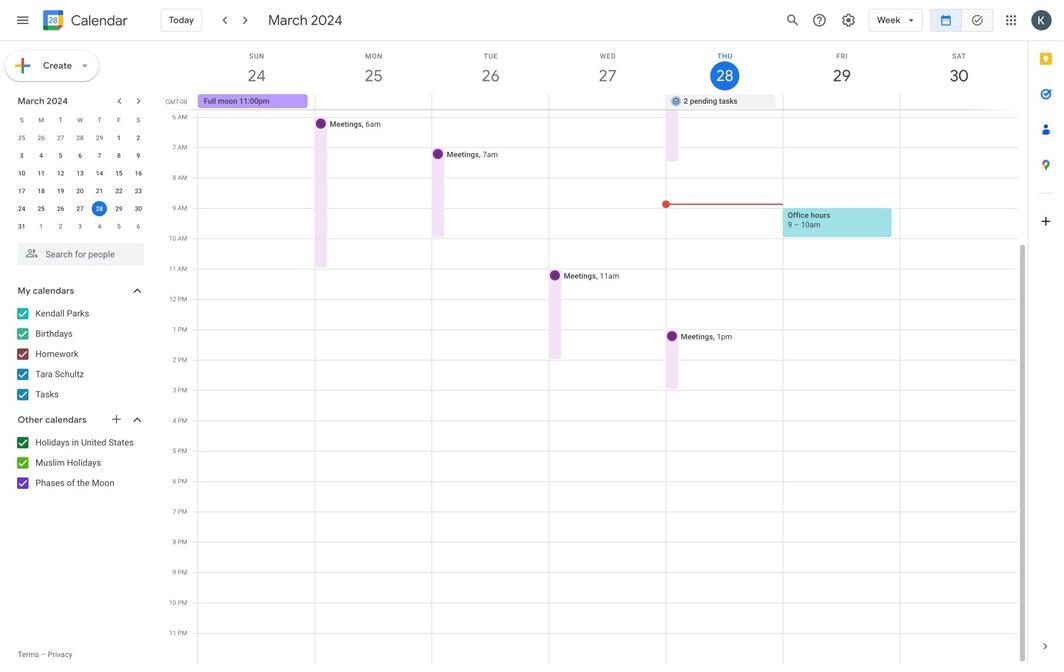Task type: describe. For each thing, give the bounding box(es) containing it.
13 element
[[72, 166, 88, 181]]

cell inside march 2024 grid
[[90, 200, 109, 218]]

april 5 element
[[111, 219, 127, 234]]

18 element
[[34, 184, 49, 199]]

10 element
[[14, 166, 29, 181]]

17 element
[[14, 184, 29, 199]]

add other calendars image
[[110, 413, 123, 426]]

heading inside the calendar element
[[68, 13, 128, 28]]

28, today element
[[92, 201, 107, 216]]

my calendars list
[[3, 304, 157, 405]]

february 26 element
[[34, 130, 49, 146]]

29 element
[[111, 201, 127, 216]]

february 27 element
[[53, 130, 68, 146]]

11 element
[[34, 166, 49, 181]]

14 element
[[92, 166, 107, 181]]

6 element
[[72, 148, 88, 163]]

april 1 element
[[34, 219, 49, 234]]

calendar element
[[41, 8, 128, 35]]

april 3 element
[[72, 219, 88, 234]]

february 29 element
[[92, 130, 107, 146]]

27 element
[[72, 201, 88, 216]]

april 2 element
[[53, 219, 68, 234]]

5 element
[[53, 148, 68, 163]]

8 element
[[111, 148, 127, 163]]

february 28 element
[[72, 130, 88, 146]]



Task type: vqa. For each thing, say whether or not it's contained in the screenshot.
bottommost my
no



Task type: locate. For each thing, give the bounding box(es) containing it.
31 element
[[14, 219, 29, 234]]

15 element
[[111, 166, 127, 181]]

heading
[[68, 13, 128, 28]]

9 element
[[131, 148, 146, 163]]

grid
[[162, 41, 1028, 665]]

april 6 element
[[131, 219, 146, 234]]

25 element
[[34, 201, 49, 216]]

21 element
[[92, 184, 107, 199]]

other calendars list
[[3, 433, 157, 494]]

19 element
[[53, 184, 68, 199]]

2 element
[[131, 130, 146, 146]]

7 element
[[92, 148, 107, 163]]

20 element
[[72, 184, 88, 199]]

None search field
[[0, 238, 157, 266]]

tab list
[[1029, 41, 1063, 629]]

30 element
[[131, 201, 146, 216]]

12 element
[[53, 166, 68, 181]]

1 element
[[111, 130, 127, 146]]

settings menu image
[[841, 13, 857, 28]]

3 element
[[14, 148, 29, 163]]

16 element
[[131, 166, 146, 181]]

april 4 element
[[92, 219, 107, 234]]

4 element
[[34, 148, 49, 163]]

22 element
[[111, 184, 127, 199]]

26 element
[[53, 201, 68, 216]]

february 25 element
[[14, 130, 29, 146]]

cell
[[315, 94, 432, 110], [432, 94, 549, 110], [549, 94, 666, 110], [783, 94, 900, 110], [900, 94, 1017, 110], [90, 200, 109, 218]]

Search for people text field
[[25, 243, 137, 266]]

row group
[[12, 129, 148, 235]]

main drawer image
[[15, 13, 30, 28]]

row
[[192, 94, 1028, 110], [12, 111, 148, 129], [12, 129, 148, 147], [12, 147, 148, 165], [12, 165, 148, 182], [12, 182, 148, 200], [12, 200, 148, 218], [12, 218, 148, 235]]

march 2024 grid
[[12, 111, 148, 235]]

24 element
[[14, 201, 29, 216]]

23 element
[[131, 184, 146, 199]]



